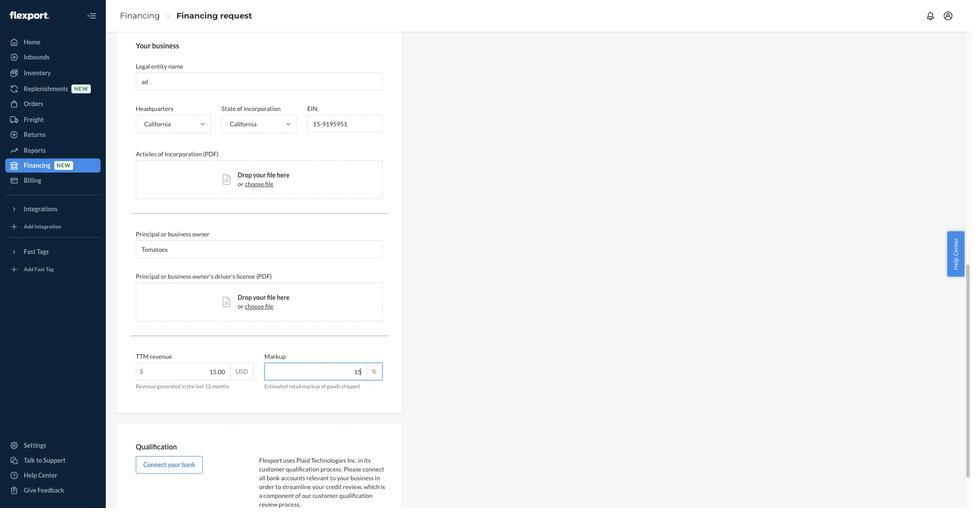 Task type: vqa. For each thing, say whether or not it's contained in the screenshot.
second here from the top
yes



Task type: locate. For each thing, give the bounding box(es) containing it.
qualification down review,
[[339, 493, 373, 500]]

review,
[[343, 484, 363, 491]]

1 here from the top
[[277, 172, 290, 179]]

0 vertical spatial principal
[[136, 231, 160, 238]]

1 vertical spatial center
[[38, 472, 57, 480]]

customer down the flexport
[[259, 466, 285, 474]]

2 add from the top
[[24, 267, 34, 273]]

here
[[277, 172, 290, 179], [277, 294, 290, 302]]

e.g. Intense Incense inc. field
[[136, 73, 383, 90]]

here for articles of incorporation (pdf)
[[277, 172, 290, 179]]

1 vertical spatial bank
[[267, 475, 280, 482]]

fast
[[24, 248, 36, 256], [35, 267, 45, 273]]

2 drop your file here or choose file from the top
[[238, 294, 290, 311]]

drop your file here or choose file for principal or business owner's driver's license (pdf)
[[238, 294, 290, 311]]

owner
[[192, 231, 210, 238]]

or left owner
[[161, 231, 167, 238]]

financing up your
[[120, 11, 160, 21]]

california down state of incorporation
[[230, 120, 257, 128]]

request
[[220, 11, 252, 21]]

choose right file alt icon
[[245, 303, 264, 311]]

returns link
[[5, 128, 101, 142]]

principal or business owner's driver's license (pdf)
[[136, 273, 272, 281]]

0 vertical spatial customer
[[259, 466, 285, 474]]

relevant
[[307, 475, 329, 482]]

help center inside 'button'
[[952, 238, 960, 270]]

e.g. 01-2345678 text field
[[308, 116, 382, 132]]

your business
[[136, 42, 179, 50]]

new for replenishments
[[74, 86, 88, 92]]

add
[[24, 224, 34, 230], [24, 267, 34, 273]]

0 vertical spatial here
[[277, 172, 290, 179]]

1 vertical spatial new
[[57, 162, 71, 169]]

2 choose from the top
[[245, 303, 264, 311]]

to
[[36, 457, 42, 465], [330, 475, 336, 482], [276, 484, 281, 491]]

1 horizontal spatial help
[[952, 258, 960, 270]]

qualification down plaid
[[286, 466, 319, 474]]

0 horizontal spatial to
[[36, 457, 42, 465]]

principal for principal or business owner
[[136, 231, 160, 238]]

add fast tag link
[[5, 263, 101, 277]]

1 horizontal spatial customer
[[313, 493, 338, 500]]

choose right file alt image
[[245, 180, 264, 188]]

drop your file here or choose file for articles of incorporation (pdf)
[[238, 172, 290, 188]]

uses
[[283, 457, 295, 465]]

bank
[[182, 462, 195, 469], [267, 475, 280, 482]]

replenishments
[[24, 85, 68, 93]]

entity
[[151, 63, 167, 70]]

business inside flexport uses plaid technologies inc. in its customer qualification process. please connect all bank accounts relevant to your business in order to streamline your credit review, which is a component of our customer qualification review process.
[[351, 475, 374, 482]]

legal entity name
[[136, 63, 183, 70]]

or
[[238, 180, 244, 188], [161, 231, 167, 238], [161, 273, 167, 281], [238, 303, 244, 311]]

give feedback button
[[5, 484, 101, 498]]

state
[[222, 105, 236, 112]]

in down connect
[[375, 475, 380, 482]]

1 choose from the top
[[245, 180, 264, 188]]

0 horizontal spatial customer
[[259, 466, 285, 474]]

bank right all
[[267, 475, 280, 482]]

0 vertical spatial new
[[74, 86, 88, 92]]

1 horizontal spatial bank
[[267, 475, 280, 482]]

flexport uses plaid technologies inc. in its customer qualification process. please connect all bank accounts relevant to your business in order to streamline your credit review, which is a component of our customer qualification review process.
[[259, 457, 385, 509]]

0 horizontal spatial (pdf)
[[203, 150, 219, 158]]

1 vertical spatial qualification
[[339, 493, 373, 500]]

1 vertical spatial principal
[[136, 273, 160, 281]]

0 vertical spatial to
[[36, 457, 42, 465]]

1 california from the left
[[144, 120, 171, 128]]

california for headquarters
[[144, 120, 171, 128]]

california
[[144, 120, 171, 128], [230, 120, 257, 128]]

choose
[[245, 180, 264, 188], [245, 303, 264, 311]]

0 text field
[[265, 364, 367, 381]]

2 principal from the top
[[136, 273, 160, 281]]

ttm revenue
[[136, 353, 172, 361]]

months
[[212, 384, 230, 390]]

drop right file alt image
[[238, 172, 252, 179]]

1 vertical spatial customer
[[313, 493, 338, 500]]

inventory
[[24, 69, 51, 77]]

0 horizontal spatial center
[[38, 472, 57, 480]]

integrations
[[24, 206, 58, 213]]

0 vertical spatial bank
[[182, 462, 195, 469]]

process. down the technologies
[[321, 466, 343, 474]]

financing
[[120, 11, 160, 21], [177, 11, 218, 21], [24, 162, 51, 169]]

financing down reports
[[24, 162, 51, 169]]

fast left tags
[[24, 248, 36, 256]]

state of incorporation
[[222, 105, 281, 112]]

1 vertical spatial add
[[24, 267, 34, 273]]

principal
[[136, 231, 160, 238], [136, 273, 160, 281]]

incorporation
[[244, 105, 281, 112]]

in
[[182, 384, 186, 390], [358, 457, 363, 465], [375, 475, 380, 482]]

1 vertical spatial help center
[[24, 472, 57, 480]]

2 california from the left
[[230, 120, 257, 128]]

process. down component
[[279, 501, 301, 509]]

to up credit
[[330, 475, 336, 482]]

driver's
[[215, 273, 235, 281]]

incorporation
[[165, 150, 202, 158]]

1 horizontal spatial help center
[[952, 238, 960, 270]]

1 drop your file here or choose file from the top
[[238, 172, 290, 188]]

or left owner's
[[161, 273, 167, 281]]

1 vertical spatial drop your file here or choose file
[[238, 294, 290, 311]]

tag
[[46, 267, 54, 273]]

0 vertical spatial (pdf)
[[203, 150, 219, 158]]

2 here from the top
[[277, 294, 290, 302]]

talk to support link
[[5, 454, 101, 468]]

0 vertical spatial choose
[[245, 180, 264, 188]]

of right the articles
[[158, 150, 163, 158]]

1 vertical spatial choose
[[245, 303, 264, 311]]

legal
[[136, 63, 150, 70]]

talk to support
[[24, 457, 66, 465]]

business
[[152, 42, 179, 50], [168, 231, 191, 238], [168, 273, 191, 281], [351, 475, 374, 482]]

credit
[[326, 484, 342, 491]]

financing for financing link
[[120, 11, 160, 21]]

please
[[344, 466, 362, 474]]

1 principal from the top
[[136, 231, 160, 238]]

of left goods
[[321, 384, 326, 390]]

0 vertical spatial center
[[952, 238, 960, 257]]

(pdf) right incorporation
[[203, 150, 219, 158]]

0 vertical spatial fast
[[24, 248, 36, 256]]

in left the
[[182, 384, 186, 390]]

drop right file alt icon
[[238, 294, 252, 302]]

markup
[[302, 384, 320, 390]]

process.
[[321, 466, 343, 474], [279, 501, 301, 509]]

california down headquarters on the left top of the page
[[144, 120, 171, 128]]

1 vertical spatial in
[[358, 457, 363, 465]]

to right talk
[[36, 457, 42, 465]]

0 horizontal spatial california
[[144, 120, 171, 128]]

drop for articles of incorporation (pdf)
[[238, 172, 252, 179]]

1 vertical spatial (pdf)
[[256, 273, 272, 281]]

1 drop from the top
[[238, 172, 252, 179]]

your right connect
[[168, 462, 181, 469]]

help inside 'button'
[[952, 258, 960, 270]]

1 vertical spatial process.
[[279, 501, 301, 509]]

1 horizontal spatial new
[[74, 86, 88, 92]]

ttm
[[136, 353, 149, 361]]

our
[[302, 493, 311, 500]]

0.00 text field
[[136, 364, 230, 381]]

2 horizontal spatial in
[[375, 475, 380, 482]]

customer down credit
[[313, 493, 338, 500]]

add left integration
[[24, 224, 34, 230]]

of right state
[[237, 105, 243, 112]]

0 vertical spatial drop
[[238, 172, 252, 179]]

goods
[[327, 384, 341, 390]]

0 vertical spatial help
[[952, 258, 960, 270]]

12
[[205, 384, 211, 390]]

california for state of incorporation
[[230, 120, 257, 128]]

business left owner's
[[168, 273, 191, 281]]

order
[[259, 484, 274, 491]]

review
[[259, 501, 278, 509]]

center inside help center link
[[38, 472, 57, 480]]

add down 'fast tags' on the left
[[24, 267, 34, 273]]

1 horizontal spatial (pdf)
[[256, 273, 272, 281]]

home
[[24, 38, 40, 46]]

connect your bank button
[[136, 457, 203, 474]]

1 horizontal spatial in
[[358, 457, 363, 465]]

1 add from the top
[[24, 224, 34, 230]]

plaid
[[297, 457, 310, 465]]

of left our
[[295, 493, 301, 500]]

business up the which
[[351, 475, 374, 482]]

billing
[[24, 177, 41, 184]]

articles
[[136, 150, 157, 158]]

1 vertical spatial to
[[330, 475, 336, 482]]

principal for principal or business owner's driver's license (pdf)
[[136, 273, 160, 281]]

0 vertical spatial add
[[24, 224, 34, 230]]

your
[[253, 172, 266, 179], [253, 294, 266, 302], [168, 462, 181, 469], [337, 475, 350, 482], [312, 484, 325, 491]]

0 horizontal spatial new
[[57, 162, 71, 169]]

drop your file here or choose file down license
[[238, 294, 290, 311]]

(pdf) right license
[[256, 273, 272, 281]]

financing request link
[[177, 11, 252, 21]]

your right file alt image
[[253, 172, 266, 179]]

new down reports link
[[57, 162, 71, 169]]

your inside the connect your bank button
[[168, 462, 181, 469]]

1 horizontal spatial financing
[[120, 11, 160, 21]]

fast tags
[[24, 248, 49, 256]]

0 vertical spatial in
[[182, 384, 186, 390]]

here for principal or business owner's driver's license (pdf)
[[277, 294, 290, 302]]

1 vertical spatial here
[[277, 294, 290, 302]]

1 vertical spatial drop
[[238, 294, 252, 302]]

1 horizontal spatial california
[[230, 120, 257, 128]]

drop your file here or choose file right file alt image
[[238, 172, 290, 188]]

(pdf)
[[203, 150, 219, 158], [256, 273, 272, 281]]

1 horizontal spatial center
[[952, 238, 960, 257]]

0 vertical spatial qualification
[[286, 466, 319, 474]]

revenue
[[136, 384, 156, 390]]

drop
[[238, 172, 252, 179], [238, 294, 252, 302]]

0 vertical spatial help center
[[952, 238, 960, 270]]

articles of incorporation (pdf)
[[136, 150, 219, 158]]

of
[[237, 105, 243, 112], [158, 150, 163, 158], [321, 384, 326, 390], [295, 493, 301, 500]]

financing for financing request
[[177, 11, 218, 21]]

help center
[[952, 238, 960, 270], [24, 472, 57, 480]]

support
[[43, 457, 66, 465]]

0 vertical spatial drop your file here or choose file
[[238, 172, 290, 188]]

0 horizontal spatial bank
[[182, 462, 195, 469]]

or right file alt image
[[238, 180, 244, 188]]

2 horizontal spatial financing
[[177, 11, 218, 21]]

settings link
[[5, 439, 101, 453]]

file
[[267, 172, 276, 179], [265, 180, 274, 188], [267, 294, 276, 302], [265, 303, 274, 311]]

fast left the tag
[[35, 267, 45, 273]]

connect
[[363, 466, 384, 474]]

add integration
[[24, 224, 61, 230]]

1 horizontal spatial process.
[[321, 466, 343, 474]]

bank right connect
[[182, 462, 195, 469]]

2 vertical spatial to
[[276, 484, 281, 491]]

new up the orders link
[[74, 86, 88, 92]]

1 vertical spatial help
[[24, 472, 37, 480]]

returns
[[24, 131, 46, 138]]

2 drop from the top
[[238, 294, 252, 302]]

in left its
[[358, 457, 363, 465]]

inventory link
[[5, 66, 101, 80]]

connect your bank
[[143, 462, 195, 469]]

0 horizontal spatial help center
[[24, 472, 57, 480]]

to up component
[[276, 484, 281, 491]]

file alt image
[[223, 175, 231, 185]]

financing left request
[[177, 11, 218, 21]]



Task type: describe. For each thing, give the bounding box(es) containing it.
inc.
[[347, 457, 357, 465]]

home link
[[5, 35, 101, 49]]

retail
[[289, 384, 301, 390]]

open account menu image
[[943, 11, 954, 21]]

a
[[259, 493, 262, 500]]

inbounds
[[24, 53, 50, 61]]

new for financing
[[57, 162, 71, 169]]

0 horizontal spatial qualification
[[286, 466, 319, 474]]

choose for articles of incorporation (pdf)
[[245, 180, 264, 188]]

file alt image
[[223, 297, 231, 308]]

technologies
[[311, 457, 346, 465]]

1 horizontal spatial qualification
[[339, 493, 373, 500]]

center inside the help center 'button'
[[952, 238, 960, 257]]

of inside flexport uses plaid technologies inc. in its customer qualification process. please connect all bank accounts relevant to your business in order to streamline your credit review, which is a component of our customer qualification review process.
[[295, 493, 301, 500]]

give feedback
[[24, 487, 64, 495]]

breadcrumbs navigation
[[113, 3, 259, 29]]

the
[[187, 384, 195, 390]]

1 horizontal spatial to
[[276, 484, 281, 491]]

streamline
[[282, 484, 311, 491]]

%
[[372, 368, 377, 376]]

financing request
[[177, 11, 252, 21]]

markup
[[265, 353, 286, 361]]

ein
[[307, 105, 318, 112]]

tags
[[37, 248, 49, 256]]

qualification
[[136, 443, 177, 452]]

your down license
[[253, 294, 266, 302]]

estimated
[[265, 384, 288, 390]]

bank inside the connect your bank button
[[182, 462, 195, 469]]

give
[[24, 487, 36, 495]]

orders link
[[5, 97, 101, 111]]

add for add integration
[[24, 224, 34, 230]]

integration
[[35, 224, 61, 230]]

0 vertical spatial process.
[[321, 466, 343, 474]]

drop for principal or business owner's driver's license (pdf)
[[238, 294, 252, 302]]

bank inside flexport uses plaid technologies inc. in its customer qualification process. please connect all bank accounts relevant to your business in order to streamline your credit review, which is a component of our customer qualification review process.
[[267, 475, 280, 482]]

which
[[364, 484, 380, 491]]

inbounds link
[[5, 50, 101, 64]]

principal or business owner
[[136, 231, 210, 238]]

freight link
[[5, 113, 101, 127]]

add fast tag
[[24, 267, 54, 273]]

2 horizontal spatial to
[[330, 475, 336, 482]]

reports
[[24, 147, 46, 154]]

name
[[168, 63, 183, 70]]

help center button
[[948, 232, 965, 277]]

revenue generated in the last 12 months
[[136, 384, 230, 390]]

all
[[259, 475, 266, 482]]

generated
[[157, 384, 181, 390]]

orders
[[24, 100, 43, 108]]

0 horizontal spatial in
[[182, 384, 186, 390]]

close navigation image
[[86, 11, 97, 21]]

license
[[237, 273, 255, 281]]

help center link
[[5, 469, 101, 483]]

your down relevant
[[312, 484, 325, 491]]

owner's
[[192, 273, 214, 281]]

flexport
[[259, 457, 282, 465]]

0 horizontal spatial help
[[24, 472, 37, 480]]

your down 'please'
[[337, 475, 350, 482]]

business left owner
[[168, 231, 191, 238]]

reports link
[[5, 144, 101, 158]]

usd
[[236, 368, 248, 376]]

is
[[381, 484, 385, 491]]

add for add fast tag
[[24, 267, 34, 273]]

$
[[140, 368, 143, 376]]

last
[[196, 384, 204, 390]]

integrations button
[[5, 202, 101, 217]]

1 vertical spatial fast
[[35, 267, 45, 273]]

flexport logo image
[[10, 11, 49, 20]]

billing link
[[5, 174, 101, 188]]

business up legal entity name on the top of the page
[[152, 42, 179, 50]]

revenue
[[150, 353, 172, 361]]

component
[[264, 493, 294, 500]]

0 horizontal spatial financing
[[24, 162, 51, 169]]

financing link
[[120, 11, 160, 21]]

or right file alt icon
[[238, 303, 244, 311]]

Owner's full name field
[[136, 241, 383, 258]]

shipped
[[342, 384, 360, 390]]

fast inside dropdown button
[[24, 248, 36, 256]]

freight
[[24, 116, 44, 123]]

feedback
[[38, 487, 64, 495]]

headquarters
[[136, 105, 174, 112]]

talk
[[24, 457, 35, 465]]

estimated retail markup of goods shipped
[[265, 384, 360, 390]]

add integration link
[[5, 220, 101, 234]]

fast tags button
[[5, 245, 101, 259]]

2 vertical spatial in
[[375, 475, 380, 482]]

choose for principal or business owner's driver's license (pdf)
[[245, 303, 264, 311]]

accounts
[[281, 475, 305, 482]]

connect
[[143, 462, 167, 469]]

your
[[136, 42, 151, 50]]

0 horizontal spatial process.
[[279, 501, 301, 509]]

open notifications image
[[926, 11, 936, 21]]



